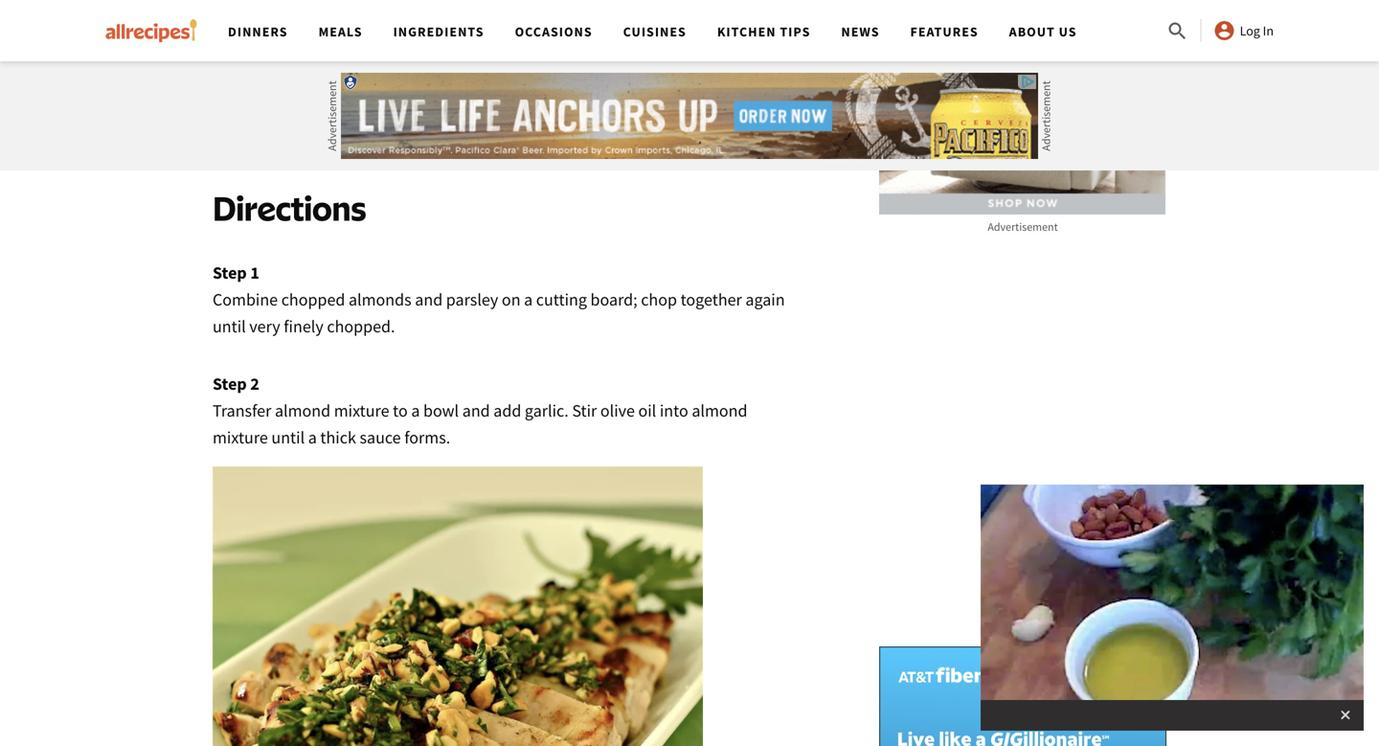 Task type: vqa. For each thing, say whether or not it's contained in the screenshot.
(0) associated with 11/10/2023
no



Task type: describe. For each thing, give the bounding box(es) containing it.
a inside combine chopped almonds and parsley on a cutting board; chop together again until very finely chopped.
[[524, 289, 533, 310]]

dinners
[[228, 23, 288, 40]]

ralphs logo image
[[641, 79, 722, 107]]

into
[[660, 400, 688, 421]]

log
[[1240, 22, 1260, 39]]

tips
[[780, 23, 811, 40]]

chopped
[[281, 289, 345, 310]]

meals link
[[319, 23, 363, 40]]

transfer almond mixture to a bowl and add garlic. stir olive oil into almond mixture until a thick sauce forms.
[[213, 400, 748, 448]]

1 almond from the left
[[275, 400, 331, 421]]

olive
[[600, 400, 635, 421]]

buy
[[580, 17, 609, 34]]

parsley
[[446, 289, 498, 310]]

kitchen tips
[[717, 23, 811, 40]]

search image
[[1166, 20, 1189, 43]]

very
[[249, 315, 280, 337]]

0 horizontal spatial mixture
[[213, 427, 268, 448]]

features
[[910, 23, 979, 40]]

news
[[841, 23, 880, 40]]

chopped.
[[327, 315, 395, 337]]

1 horizontal spatial a
[[411, 400, 420, 421]]

kitchen tips link
[[717, 23, 811, 40]]

dinners link
[[228, 23, 288, 40]]

in
[[1263, 22, 1274, 39]]

garlic.
[[525, 400, 569, 421]]

add
[[494, 400, 521, 421]]

account image
[[1213, 19, 1236, 42]]

4
[[635, 17, 643, 34]]

finely
[[284, 315, 324, 337]]

ingredients
[[393, 23, 484, 40]]

cart
[[725, 85, 750, 100]]

until inside combine chopped almonds and parsley on a cutting board; chop together again until very finely chopped.
[[213, 315, 246, 337]]

advertisement
[[636, 147, 709, 161]]

add to
[[595, 85, 637, 100]]

occasions link
[[515, 23, 593, 40]]

cuisines link
[[623, 23, 687, 40]]

to inside transfer almond mixture to a bowl and add garlic. stir olive oil into almond mixture until a thick sauce forms.
[[393, 400, 408, 421]]



Task type: locate. For each thing, give the bounding box(es) containing it.
again
[[746, 289, 785, 310]]

1 vertical spatial until
[[271, 427, 305, 448]]

stir
[[572, 400, 597, 421]]

until
[[213, 315, 246, 337], [271, 427, 305, 448]]

ingredients link
[[393, 23, 484, 40]]

about
[[1009, 23, 1055, 40]]

and left add at the bottom left of the page
[[462, 400, 490, 421]]

0 horizontal spatial a
[[308, 427, 317, 448]]

until inside transfer almond mixture to a bowl and add garlic. stir olive oil into almond mixture until a thick sauce forms.
[[271, 427, 305, 448]]

a right on
[[524, 289, 533, 310]]

almond
[[275, 400, 331, 421], [692, 400, 748, 421]]

mixture down "transfer" at the left of the page
[[213, 427, 268, 448]]

almond right the "into"
[[692, 400, 748, 421]]

on
[[502, 289, 521, 310]]

almond up thick at the bottom
[[275, 400, 331, 421]]

about us
[[1009, 23, 1077, 40]]

us
[[1059, 23, 1077, 40]]

0 vertical spatial until
[[213, 315, 246, 337]]

to right add
[[625, 85, 637, 100]]

1 horizontal spatial mixture
[[334, 400, 389, 421]]

sauce
[[360, 427, 401, 448]]

1 horizontal spatial to
[[625, 85, 637, 100]]

0 horizontal spatial to
[[393, 400, 408, 421]]

to
[[625, 85, 637, 100], [393, 400, 408, 421]]

and
[[415, 289, 443, 310], [462, 400, 490, 421]]

0 vertical spatial mixture
[[334, 400, 389, 421]]

forms.
[[404, 427, 450, 448]]

mixture
[[334, 400, 389, 421], [213, 427, 268, 448]]

mixture up sauce
[[334, 400, 389, 421]]

almonds
[[349, 289, 412, 310]]

combine
[[213, 289, 278, 310]]

cuisines
[[623, 23, 687, 40]]

2 almond from the left
[[692, 400, 748, 421]]

a
[[524, 289, 533, 310], [411, 400, 420, 421], [308, 427, 317, 448]]

advertisement region
[[879, 0, 1167, 216], [341, 73, 1038, 159], [879, 647, 1167, 746]]

1 vertical spatial mixture
[[213, 427, 268, 448]]

together
[[681, 289, 742, 310]]

log in link
[[1213, 19, 1274, 42]]

0 vertical spatial to
[[625, 85, 637, 100]]

news link
[[841, 23, 880, 40]]

board;
[[591, 289, 638, 310]]

meals
[[319, 23, 363, 40]]

1 horizontal spatial until
[[271, 427, 305, 448]]

occasions
[[515, 23, 593, 40]]

2 horizontal spatial a
[[524, 289, 533, 310]]

until left thick at the bottom
[[271, 427, 305, 448]]

buy all 4 ingredients
[[580, 17, 730, 34]]

2 vertical spatial a
[[308, 427, 317, 448]]

chop
[[641, 289, 677, 310]]

to up sauce
[[393, 400, 408, 421]]

thick
[[320, 427, 356, 448]]

0 horizontal spatial and
[[415, 289, 443, 310]]

and left parsley
[[415, 289, 443, 310]]

combine chopped almonds and parsley on a cutting board; chop together again until very finely chopped.
[[213, 289, 785, 337]]

oil
[[638, 400, 656, 421]]

add
[[595, 85, 621, 100]]

ingredients
[[648, 17, 730, 34]]

bowl
[[423, 400, 459, 421]]

1 vertical spatial and
[[462, 400, 490, 421]]

navigation
[[213, 0, 1166, 61]]

1 vertical spatial to
[[393, 400, 408, 421]]

1 horizontal spatial and
[[462, 400, 490, 421]]

0 vertical spatial a
[[524, 289, 533, 310]]

until down combine
[[213, 315, 246, 337]]

0 horizontal spatial almond
[[275, 400, 331, 421]]

home image
[[105, 19, 197, 42]]

0 horizontal spatial until
[[213, 315, 246, 337]]

directions
[[213, 187, 366, 228]]

transfer
[[213, 400, 271, 421]]

cutting
[[536, 289, 587, 310]]

1 vertical spatial a
[[411, 400, 420, 421]]

kitchen
[[717, 23, 776, 40]]

1 horizontal spatial almond
[[692, 400, 748, 421]]

all
[[614, 17, 631, 34]]

navigation containing dinners
[[213, 0, 1166, 61]]

a left thick at the bottom
[[308, 427, 317, 448]]

0 vertical spatial and
[[415, 289, 443, 310]]

features link
[[910, 23, 979, 40]]

a left the bowl
[[411, 400, 420, 421]]

and inside combine chopped almonds and parsley on a cutting board; chop together again until very finely chopped.
[[415, 289, 443, 310]]

and inside transfer almond mixture to a bowl and add garlic. stir olive oil into almond mixture until a thick sauce forms.
[[462, 400, 490, 421]]

log in
[[1240, 22, 1274, 39]]

about us link
[[1009, 23, 1077, 40]]



